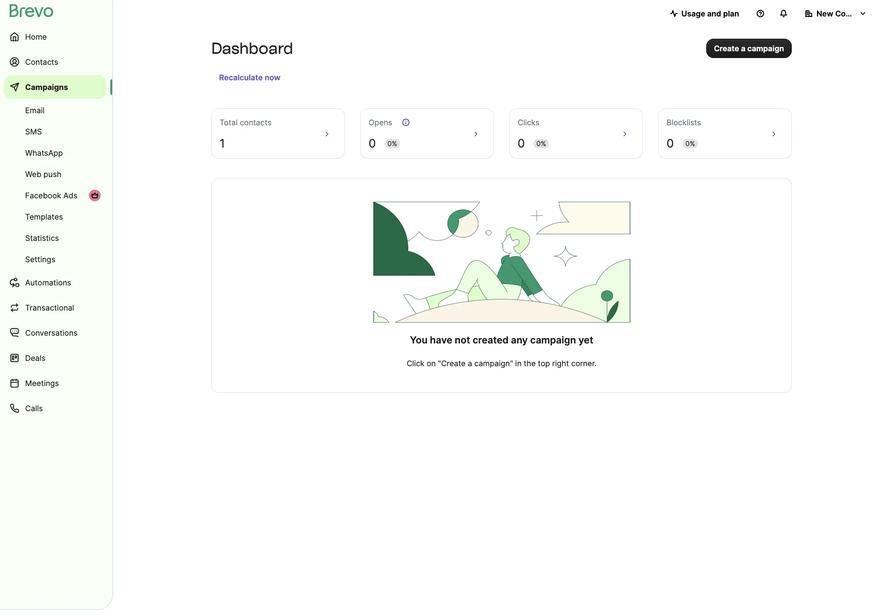 Task type: locate. For each thing, give the bounding box(es) containing it.
0 horizontal spatial 0
[[369, 136, 376, 150]]

1 horizontal spatial campaign
[[748, 44, 784, 53]]

home link
[[4, 25, 106, 48]]

0% down the "blocklists"
[[686, 139, 695, 148]]

a right "create
[[468, 359, 472, 368]]

2 horizontal spatial 0%
[[686, 139, 695, 148]]

blocklists
[[667, 118, 701, 127]]

1 0% from the left
[[388, 139, 397, 148]]

usage and plan
[[682, 9, 739, 18]]

templates link
[[4, 207, 106, 226]]

a right "create"
[[741, 44, 746, 53]]

transactional link
[[4, 296, 106, 319]]

recalculate now button
[[215, 70, 284, 85]]

0% down opens
[[388, 139, 397, 148]]

click on "create a campaign" in the top right corner.
[[407, 359, 597, 368]]

web push
[[25, 169, 61, 179]]

1 vertical spatial campaign
[[530, 334, 576, 346]]

1 horizontal spatial 0
[[518, 136, 525, 150]]

create
[[714, 44, 739, 53]]

0 down the "blocklists"
[[667, 136, 674, 150]]

calls
[[25, 404, 43, 413]]

create a campaign button
[[706, 39, 792, 58]]

0 horizontal spatial 0%
[[388, 139, 397, 148]]

0 vertical spatial campaign
[[748, 44, 784, 53]]

automations link
[[4, 271, 106, 294]]

automations
[[25, 278, 71, 287]]

meetings
[[25, 378, 59, 388]]

0
[[369, 136, 376, 150], [518, 136, 525, 150], [667, 136, 674, 150]]

now
[[265, 73, 281, 82]]

0 for blocklists
[[667, 136, 674, 150]]

dashboard
[[211, 39, 293, 58]]

0 vertical spatial a
[[741, 44, 746, 53]]

you
[[410, 334, 428, 346]]

a
[[741, 44, 746, 53], [468, 359, 472, 368]]

0 down opens
[[369, 136, 376, 150]]

and
[[707, 9, 721, 18]]

2 0% from the left
[[537, 139, 546, 148]]

1 horizontal spatial a
[[741, 44, 746, 53]]

2 0 from the left
[[518, 136, 525, 150]]

"create
[[438, 359, 466, 368]]

email link
[[4, 101, 106, 120]]

usage and plan button
[[662, 4, 747, 23]]

1
[[220, 136, 225, 150]]

1 vertical spatial a
[[468, 359, 472, 368]]

sms link
[[4, 122, 106, 141]]

0 horizontal spatial a
[[468, 359, 472, 368]]

1 horizontal spatial 0%
[[537, 139, 546, 148]]

have
[[430, 334, 453, 346]]

deals link
[[4, 346, 106, 370]]

campaign up right
[[530, 334, 576, 346]]

facebook ads
[[25, 191, 77, 200]]

campaign right "create"
[[748, 44, 784, 53]]

campaigns
[[25, 82, 68, 92]]

total contacts
[[220, 118, 272, 127]]

0% for clicks
[[537, 139, 546, 148]]

0%
[[388, 139, 397, 148], [537, 139, 546, 148], [686, 139, 695, 148]]

on
[[427, 359, 436, 368]]

statistics link
[[4, 228, 106, 248]]

contacts
[[25, 57, 58, 67]]

0 horizontal spatial campaign
[[530, 334, 576, 346]]

create a campaign
[[714, 44, 784, 53]]

0 down clicks
[[518, 136, 525, 150]]

3 0% from the left
[[686, 139, 695, 148]]

conversations
[[25, 328, 78, 338]]

2 horizontal spatial 0
[[667, 136, 674, 150]]

you have not created any campaign yet
[[410, 334, 594, 346]]

campaign
[[748, 44, 784, 53], [530, 334, 576, 346]]

3 0 from the left
[[667, 136, 674, 150]]

facebook ads link
[[4, 186, 106, 205]]

campaign inside button
[[748, 44, 784, 53]]

0% down clicks
[[537, 139, 546, 148]]



Task type: describe. For each thing, give the bounding box(es) containing it.
email
[[25, 105, 45, 115]]

in
[[515, 359, 522, 368]]

right
[[552, 359, 569, 368]]

web
[[25, 169, 41, 179]]

click
[[407, 359, 425, 368]]

opens
[[369, 118, 392, 127]]

templates
[[25, 212, 63, 222]]

settings link
[[4, 250, 106, 269]]

transactional
[[25, 303, 74, 313]]

corner.
[[571, 359, 597, 368]]

ads
[[63, 191, 77, 200]]

deals
[[25, 353, 45, 363]]

new
[[817, 9, 834, 18]]

new company button
[[797, 4, 875, 23]]

sms
[[25, 127, 42, 136]]

statistics
[[25, 233, 59, 243]]

company
[[836, 9, 871, 18]]

campaign"
[[475, 359, 513, 368]]

contacts link
[[4, 50, 106, 74]]

yet
[[579, 334, 594, 346]]

push
[[44, 169, 61, 179]]

the
[[524, 359, 536, 368]]

clicks
[[518, 118, 540, 127]]

campaigns link
[[4, 75, 106, 99]]

left___rvooi image
[[91, 192, 99, 199]]

total
[[220, 118, 238, 127]]

contacts
[[240, 118, 272, 127]]

facebook
[[25, 191, 61, 200]]

meetings link
[[4, 372, 106, 395]]

settings
[[25, 255, 55, 264]]

a inside button
[[741, 44, 746, 53]]

not
[[455, 334, 470, 346]]

web push link
[[4, 165, 106, 184]]

new company
[[817, 9, 871, 18]]

0 for clicks
[[518, 136, 525, 150]]

calls link
[[4, 397, 106, 420]]

top
[[538, 359, 550, 368]]

1 0 from the left
[[369, 136, 376, 150]]

whatsapp link
[[4, 143, 106, 163]]

any
[[511, 334, 528, 346]]

whatsapp
[[25, 148, 63, 158]]

home
[[25, 32, 47, 42]]

usage
[[682, 9, 705, 18]]

recalculate
[[219, 73, 263, 82]]

created
[[473, 334, 509, 346]]

0% for blocklists
[[686, 139, 695, 148]]

conversations link
[[4, 321, 106, 345]]

plan
[[723, 9, 739, 18]]

recalculate now
[[219, 73, 281, 82]]



Task type: vqa. For each thing, say whether or not it's contained in the screenshot.
Deals link
yes



